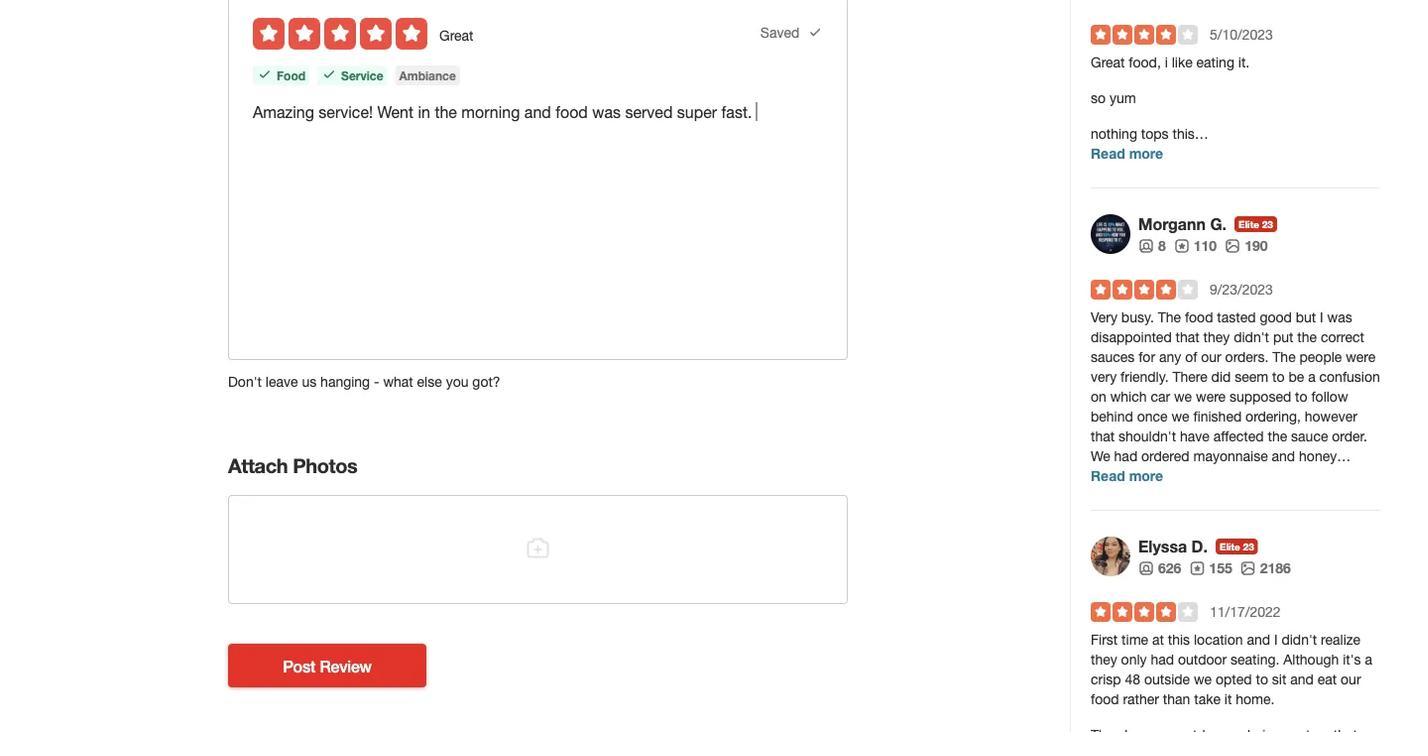 Task type: describe. For each thing, give the bounding box(es) containing it.
155
[[1209, 560, 1233, 576]]

it.
[[1239, 54, 1250, 70]]

didn't inside very busy. the food tasted good but i was disappointed that they didn't put the correct sauces for any of our orders. the people were very friendly. there did seem to be a confusion on which car we were supposed to follow behind once we finished ordering, however that shouldn't have affected the sauce order. we had ordered mayonnaise and honey… read more
[[1234, 329, 1270, 345]]

reviews element for d.
[[1190, 558, 1233, 578]]

crisp
[[1091, 671, 1121, 687]]

mayonnaise
[[1194, 448, 1268, 464]]

supposed
[[1230, 388, 1292, 405]]

190
[[1245, 238, 1268, 254]]

48
[[1125, 671, 1141, 687]]

1 horizontal spatial that
[[1176, 329, 1200, 345]]

outdoor
[[1178, 651, 1227, 668]]

11/17/2022
[[1210, 604, 1281, 620]]

review
[[320, 657, 372, 675]]

what
[[383, 373, 413, 390]]

served
[[625, 103, 673, 121]]

had inside first time at this location and i didn't realize they only had outdoor seating. although it's a crisp 48 outside we opted to sit and eat our food rather than take it home.
[[1151, 651, 1174, 668]]

we inside first time at this location and i didn't realize they only had outdoor seating. although it's a crisp 48 outside we opted to sit and eat our food rather than take it home.
[[1194, 671, 1212, 687]]

eating
[[1197, 54, 1235, 70]]

elite for elyssa d.
[[1220, 541, 1241, 552]]

you
[[446, 373, 469, 390]]

shouldn't
[[1119, 428, 1177, 444]]

0 vertical spatial to
[[1273, 368, 1285, 385]]

1 vertical spatial to
[[1296, 388, 1308, 405]]

good
[[1260, 309, 1292, 325]]

order.
[[1332, 428, 1368, 444]]

elite 23 link for d.
[[1216, 539, 1258, 554]]

elite 23 for elyssa d.
[[1220, 541, 1254, 552]]

friendly.
[[1121, 368, 1169, 385]]

food
[[277, 68, 306, 82]]

photo of morgann g. image
[[1091, 214, 1131, 254]]

opted
[[1216, 671, 1252, 687]]

sauce
[[1292, 428, 1329, 444]]

this…
[[1173, 125, 1209, 142]]

d.
[[1192, 537, 1208, 556]]

take
[[1194, 691, 1221, 707]]

us
[[302, 373, 317, 390]]

rating element
[[253, 18, 428, 50]]

which
[[1111, 388, 1147, 405]]

in
[[418, 103, 430, 121]]

post review
[[283, 657, 372, 675]]

than
[[1163, 691, 1191, 707]]

elyssa d.
[[1139, 537, 1208, 556]]

0 vertical spatial we
[[1174, 388, 1192, 405]]

topic food detected in review image
[[257, 67, 273, 82]]

saved
[[761, 24, 807, 40]]

sit
[[1272, 671, 1287, 687]]

amazing
[[253, 103, 314, 121]]

finished
[[1194, 408, 1242, 425]]

there
[[1173, 368, 1208, 385]]

although
[[1284, 651, 1339, 668]]

service!
[[319, 103, 373, 121]]

elite for morgann g.
[[1239, 218, 1260, 230]]

16 friends v2 image
[[1139, 238, 1155, 254]]

the inside text field
[[435, 103, 457, 121]]

16 friends v2 image
[[1139, 560, 1155, 576]]

great for great
[[439, 27, 474, 44]]

to inside first time at this location and i didn't realize they only had outdoor seating. although it's a crisp 48 outside we opted to sit and eat our food rather than take it home.
[[1256, 671, 1269, 687]]

however
[[1305, 408, 1358, 425]]

nothing tops this…
[[1091, 125, 1209, 142]]

busy.
[[1122, 309, 1154, 325]]

orders.
[[1226, 349, 1269, 365]]

626
[[1159, 560, 1182, 576]]

i
[[1165, 54, 1168, 70]]

post
[[283, 657, 316, 675]]

topic food detected in review image
[[257, 67, 273, 82]]

ordered
[[1142, 448, 1190, 464]]

0 vertical spatial were
[[1346, 349, 1376, 365]]

tasted
[[1217, 309, 1256, 325]]

so
[[1091, 90, 1106, 106]]

16 photos v2 image for g.
[[1225, 238, 1241, 254]]

time
[[1122, 631, 1149, 648]]

a inside first time at this location and i didn't realize they only had outdoor seating. although it's a crisp 48 outside we opted to sit and eat our food rather than take it home.
[[1365, 651, 1373, 668]]

rather
[[1123, 691, 1159, 707]]

very
[[1091, 309, 1118, 325]]

nothing
[[1091, 125, 1138, 142]]

food inside very busy. the food tasted good but i was disappointed that they didn't put the correct sauces for any of our orders. the people were very friendly. there did seem to be a confusion on which car we were supposed to follow behind once we finished ordering, however that shouldn't have affected the sauce order. we had ordered mayonnaise and honey… read more
[[1185, 309, 1214, 325]]

attach photos image
[[526, 536, 550, 560]]

like
[[1172, 54, 1193, 70]]

else
[[417, 373, 442, 390]]

23 for d.
[[1243, 541, 1254, 552]]

and up 'seating.'
[[1247, 631, 1271, 648]]

have
[[1180, 428, 1210, 444]]

service
[[341, 68, 383, 82]]

2 horizontal spatial the
[[1298, 329, 1317, 345]]

follow
[[1312, 388, 1348, 405]]

seem
[[1235, 368, 1269, 385]]

and inside amazing service! went in the morning and food was served super fast. text field
[[525, 103, 551, 121]]

16 review v2 image
[[1190, 560, 1206, 576]]

Amazing service! Went in the morning and food was served super fast. text field
[[253, 101, 823, 123]]

attach
[[228, 453, 288, 477]]

people
[[1300, 349, 1342, 365]]

post review button
[[228, 644, 427, 687]]

9/23/2023
[[1210, 281, 1273, 298]]

1 4 star rating image from the top
[[1091, 25, 1198, 45]]

on
[[1091, 388, 1107, 405]]

16 photos v2 image for d.
[[1241, 560, 1256, 576]]

more inside very busy. the food tasted good but i was disappointed that they didn't put the correct sauces for any of our orders. the people were very friendly. there did seem to be a confusion on which car we were supposed to follow behind once we finished ordering, however that shouldn't have affected the sauce order. we had ordered mayonnaise and honey… read more
[[1129, 468, 1164, 484]]

location
[[1194, 631, 1243, 648]]

attach photos
[[228, 453, 357, 477]]

we
[[1091, 448, 1111, 464]]

very busy. the food tasted good but i was disappointed that they didn't put the correct sauces for any of our orders. the people were very friendly. there did seem to be a confusion on which car we were supposed to follow behind once we finished ordering, however that shouldn't have affected the sauce order. we had ordered mayonnaise and honey… read more
[[1091, 309, 1380, 484]]

fast.
[[722, 103, 752, 121]]

photos element for elyssa d.
[[1241, 558, 1291, 578]]

elite 23 for morgann g.
[[1239, 218, 1273, 230]]

once
[[1137, 408, 1168, 425]]

yum
[[1110, 90, 1136, 106]]



Task type: vqa. For each thing, say whether or not it's contained in the screenshot.
"search field" in the top of the page
no



Task type: locate. For each thing, give the bounding box(es) containing it.
a right it's
[[1365, 651, 1373, 668]]

1 vertical spatial elite 23 link
[[1216, 539, 1258, 554]]

2 read more button from the top
[[1091, 466, 1164, 486]]

morgann
[[1139, 215, 1206, 234]]

read inside very busy. the food tasted good but i was disappointed that they didn't put the correct sauces for any of our orders. the people were very friendly. there did seem to be a confusion on which car we were supposed to follow behind once we finished ordering, however that shouldn't have affected the sauce order. we had ordered mayonnaise and honey… read more
[[1091, 468, 1126, 484]]

None radio
[[253, 18, 285, 50], [289, 18, 320, 50], [253, 18, 285, 50], [289, 18, 320, 50]]

read more button
[[1091, 144, 1164, 164], [1091, 466, 1164, 486]]

1 vertical spatial read more button
[[1091, 466, 1164, 486]]

1 horizontal spatial they
[[1204, 329, 1230, 345]]

i up 'seating.'
[[1274, 631, 1278, 648]]

we down outdoor
[[1194, 671, 1212, 687]]

was for i
[[1328, 309, 1353, 325]]

1 vertical spatial we
[[1172, 408, 1190, 425]]

photos element down g.
[[1225, 236, 1268, 256]]

elyssa
[[1139, 537, 1187, 556]]

had
[[1114, 448, 1138, 464], [1151, 651, 1174, 668]]

reviews element containing 155
[[1190, 558, 1233, 578]]

we down there
[[1174, 388, 1192, 405]]

2 vertical spatial food
[[1091, 691, 1119, 707]]

our right the of
[[1201, 349, 1222, 365]]

0 horizontal spatial the
[[435, 103, 457, 121]]

they inside first time at this location and i didn't realize they only had outdoor seating. although it's a crisp 48 outside we opted to sit and eat our food rather than take it home.
[[1091, 651, 1118, 668]]

our inside very busy. the food tasted good but i was disappointed that they didn't put the correct sauces for any of our orders. the people were very friendly. there did seem to be a confusion on which car we were supposed to follow behind once we finished ordering, however that shouldn't have affected the sauce order. we had ordered mayonnaise and honey… read more
[[1201, 349, 1222, 365]]

reviews element
[[1174, 236, 1217, 256], [1190, 558, 1233, 578]]

put
[[1273, 329, 1294, 345]]

the down ordering,
[[1268, 428, 1288, 444]]

and down 'although'
[[1291, 671, 1314, 687]]

was for food
[[592, 103, 621, 121]]

None radio
[[324, 18, 356, 50], [360, 18, 392, 50], [396, 18, 428, 50], [324, 18, 356, 50], [360, 18, 392, 50], [396, 18, 428, 50]]

don't
[[228, 373, 262, 390]]

eat
[[1318, 671, 1337, 687]]

1 vertical spatial 4 star rating image
[[1091, 280, 1198, 300]]

23 right d.
[[1243, 541, 1254, 552]]

0 vertical spatial more
[[1129, 145, 1164, 162]]

great food, i like eating it.
[[1091, 54, 1250, 70]]

1 horizontal spatial food
[[1091, 691, 1119, 707]]

honey…
[[1299, 448, 1351, 464]]

4 star rating image up busy.
[[1091, 280, 1198, 300]]

0 horizontal spatial great
[[439, 27, 474, 44]]

elite 23 link up 190
[[1235, 216, 1277, 232]]

0 vertical spatial reviews element
[[1174, 236, 1217, 256]]

1 vertical spatial had
[[1151, 651, 1174, 668]]

the down but
[[1298, 329, 1317, 345]]

1 vertical spatial 16 photos v2 image
[[1241, 560, 1256, 576]]

16 photos v2 image left 2186
[[1241, 560, 1256, 576]]

0 vertical spatial they
[[1204, 329, 1230, 345]]

0 vertical spatial food
[[556, 103, 588, 121]]

photos element
[[1225, 236, 1268, 256], [1241, 558, 1291, 578]]

0 vertical spatial a
[[1308, 368, 1316, 385]]

3 4 star rating image from the top
[[1091, 602, 1198, 622]]

a right the be at the bottom right
[[1308, 368, 1316, 385]]

1 vertical spatial reviews element
[[1190, 558, 1233, 578]]

1 horizontal spatial the
[[1273, 349, 1296, 365]]

photo of elyssa d. image
[[1091, 537, 1131, 576]]

i inside first time at this location and i didn't realize they only had outdoor seating. although it's a crisp 48 outside we opted to sit and eat our food rather than take it home.
[[1274, 631, 1278, 648]]

1 horizontal spatial 23
[[1262, 218, 1273, 230]]

friends element containing 8
[[1139, 236, 1166, 256]]

more down ordered
[[1129, 468, 1164, 484]]

were up 'confusion'
[[1346, 349, 1376, 365]]

they down tasted
[[1204, 329, 1230, 345]]

so yum
[[1091, 90, 1136, 106]]

0 horizontal spatial were
[[1196, 388, 1226, 405]]

elite up 190
[[1239, 218, 1260, 230]]

very
[[1091, 368, 1117, 385]]

the down put
[[1273, 349, 1296, 365]]

and down 'sauce'
[[1272, 448, 1296, 464]]

0 vertical spatial read
[[1091, 145, 1126, 162]]

it
[[1225, 691, 1232, 707]]

confusion
[[1320, 368, 1380, 385]]

0 vertical spatial elite
[[1239, 218, 1260, 230]]

didn't up orders.
[[1234, 329, 1270, 345]]

0 vertical spatial didn't
[[1234, 329, 1270, 345]]

elite up 155
[[1220, 541, 1241, 552]]

elite 23 up 190
[[1239, 218, 1273, 230]]

4 star rating image up 'time'
[[1091, 602, 1198, 622]]

food down crisp
[[1091, 691, 1119, 707]]

friends element down "elyssa"
[[1139, 558, 1182, 578]]

great for great food, i like eating it.
[[1091, 54, 1125, 70]]

to
[[1273, 368, 1285, 385], [1296, 388, 1308, 405], [1256, 671, 1269, 687]]

0 horizontal spatial food
[[556, 103, 588, 121]]

2 4 star rating image from the top
[[1091, 280, 1198, 300]]

home.
[[1236, 691, 1275, 707]]

read more button down we
[[1091, 466, 1164, 486]]

that
[[1176, 329, 1200, 345], [1091, 428, 1115, 444]]

5/10/2023
[[1210, 26, 1273, 43]]

elite 23 link for g.
[[1235, 216, 1277, 232]]

it's
[[1343, 651, 1361, 668]]

were up finished
[[1196, 388, 1226, 405]]

1 vertical spatial read
[[1091, 468, 1126, 484]]

23 up 190
[[1262, 218, 1273, 230]]

was up correct
[[1328, 309, 1353, 325]]

for
[[1139, 349, 1156, 365]]

1 vertical spatial was
[[1328, 309, 1353, 325]]

was left served
[[592, 103, 621, 121]]

elite 23
[[1239, 218, 1273, 230], [1220, 541, 1254, 552]]

to down the be at the bottom right
[[1296, 388, 1308, 405]]

more inside "dropdown button"
[[1129, 145, 1164, 162]]

0 vertical spatial 23
[[1262, 218, 1273, 230]]

2 horizontal spatial food
[[1185, 309, 1214, 325]]

0 vertical spatial 4 star rating image
[[1091, 25, 1198, 45]]

to left sit
[[1256, 671, 1269, 687]]

ordering,
[[1246, 408, 1301, 425]]

great
[[439, 27, 474, 44], [1091, 54, 1125, 70]]

the
[[435, 103, 457, 121], [1298, 329, 1317, 345], [1268, 428, 1288, 444]]

first
[[1091, 631, 1118, 648]]

1 vertical spatial the
[[1273, 349, 1296, 365]]

reviews element down d.
[[1190, 558, 1233, 578]]

be
[[1289, 368, 1305, 385]]

0 horizontal spatial was
[[592, 103, 621, 121]]

photos element for morgann g.
[[1225, 236, 1268, 256]]

4 star rating image up food, on the right top of page
[[1091, 25, 1198, 45]]

0 vertical spatial the
[[435, 103, 457, 121]]

i inside very busy. the food tasted good but i was disappointed that they didn't put the correct sauces for any of our orders. the people were very friendly. there did seem to be a confusion on which car we were supposed to follow behind once we finished ordering, however that shouldn't have affected the sauce order. we had ordered mayonnaise and honey… read more
[[1320, 309, 1324, 325]]

0 vertical spatial that
[[1176, 329, 1200, 345]]

16 photos v2 image
[[1225, 238, 1241, 254], [1241, 560, 1256, 576]]

that up the of
[[1176, 329, 1200, 345]]

read more button down nothing
[[1091, 144, 1164, 164]]

had inside very busy. the food tasted good but i was disappointed that they didn't put the correct sauces for any of our orders. the people were very friendly. there did seem to be a confusion on which car we were supposed to follow behind once we finished ordering, however that shouldn't have affected the sauce order. we had ordered mayonnaise and honey… read more
[[1114, 448, 1138, 464]]

0 horizontal spatial didn't
[[1234, 329, 1270, 345]]

friends element for morgann g.
[[1139, 236, 1166, 256]]

2 vertical spatial the
[[1268, 428, 1288, 444]]

was
[[592, 103, 621, 121], [1328, 309, 1353, 325]]

food
[[556, 103, 588, 121], [1185, 309, 1214, 325], [1091, 691, 1119, 707]]

at
[[1153, 631, 1164, 648]]

1 vertical spatial great
[[1091, 54, 1125, 70]]

hanging
[[320, 373, 370, 390]]

0 horizontal spatial a
[[1308, 368, 1316, 385]]

read down nothing
[[1091, 145, 1126, 162]]

1 vertical spatial a
[[1365, 651, 1373, 668]]

reviews element containing 110
[[1174, 236, 1217, 256]]

16 review v2 image
[[1174, 238, 1190, 254]]

this
[[1168, 631, 1190, 648]]

elite 23 up 155
[[1220, 541, 1254, 552]]

0 vertical spatial 16 photos v2 image
[[1225, 238, 1241, 254]]

2 read from the top
[[1091, 468, 1126, 484]]

0 vertical spatial was
[[592, 103, 621, 121]]

did
[[1212, 368, 1231, 385]]

food left served
[[556, 103, 588, 121]]

was inside very busy. the food tasted good but i was disappointed that they didn't put the correct sauces for any of our orders. the people were very friendly. there did seem to be a confusion on which car we were supposed to follow behind once we finished ordering, however that shouldn't have affected the sauce order. we had ordered mayonnaise and honey… read more
[[1328, 309, 1353, 325]]

didn't up 'although'
[[1282, 631, 1317, 648]]

1 vertical spatial 23
[[1243, 541, 1254, 552]]

1 read from the top
[[1091, 145, 1126, 162]]

i right but
[[1320, 309, 1324, 325]]

went
[[378, 103, 414, 121]]

elite 23 link up 155
[[1216, 539, 1258, 554]]

seating.
[[1231, 651, 1280, 668]]

sauces
[[1091, 349, 1135, 365]]

elite 23 link
[[1235, 216, 1277, 232], [1216, 539, 1258, 554]]

1 horizontal spatial our
[[1341, 671, 1361, 687]]

any
[[1159, 349, 1182, 365]]

4 star rating image for elyssa d.
[[1091, 602, 1198, 622]]

1 vertical spatial food
[[1185, 309, 1214, 325]]

2 vertical spatial to
[[1256, 671, 1269, 687]]

had down at
[[1151, 651, 1174, 668]]

more down nothing tops this…
[[1129, 145, 1164, 162]]

a
[[1308, 368, 1316, 385], [1365, 651, 1373, 668]]

0 vertical spatial elite 23
[[1239, 218, 1273, 230]]

1 vertical spatial that
[[1091, 428, 1115, 444]]

photos element containing 2186
[[1241, 558, 1291, 578]]

2 vertical spatial 4 star rating image
[[1091, 602, 1198, 622]]

read down we
[[1091, 468, 1126, 484]]

8
[[1159, 238, 1166, 254]]

1 more from the top
[[1129, 145, 1164, 162]]

read more
[[1091, 145, 1164, 162]]

1 vertical spatial didn't
[[1282, 631, 1317, 648]]

1 horizontal spatial great
[[1091, 54, 1125, 70]]

1 read more button from the top
[[1091, 144, 1164, 164]]

photos
[[293, 453, 357, 477]]

1 vertical spatial they
[[1091, 651, 1118, 668]]

they down first
[[1091, 651, 1118, 668]]

ambiance
[[399, 68, 456, 82]]

1 vertical spatial elite
[[1220, 541, 1241, 552]]

110
[[1194, 238, 1217, 254]]

0 horizontal spatial our
[[1201, 349, 1222, 365]]

and inside very busy. the food tasted good but i was disappointed that they didn't put the correct sauces for any of our orders. the people were very friendly. there did seem to be a confusion on which car we were supposed to follow behind once we finished ordering, however that shouldn't have affected the sauce order. we had ordered mayonnaise and honey… read more
[[1272, 448, 1296, 464]]

0 vertical spatial great
[[439, 27, 474, 44]]

car
[[1151, 388, 1171, 405]]

had right we
[[1114, 448, 1138, 464]]

1 horizontal spatial a
[[1365, 651, 1373, 668]]

16 photos v2 image left 190
[[1225, 238, 1241, 254]]

2 friends element from the top
[[1139, 558, 1182, 578]]

0 vertical spatial had
[[1114, 448, 1138, 464]]

friends element
[[1139, 236, 1166, 256], [1139, 558, 1182, 578]]

read
[[1091, 145, 1126, 162], [1091, 468, 1126, 484]]

food inside text field
[[556, 103, 588, 121]]

23 for g.
[[1262, 218, 1273, 230]]

1 horizontal spatial were
[[1346, 349, 1376, 365]]

amazing service! went in the morning and food was served super fast.
[[253, 103, 757, 121]]

friends element containing 626
[[1139, 558, 1182, 578]]

1 horizontal spatial to
[[1273, 368, 1285, 385]]

0 horizontal spatial had
[[1114, 448, 1138, 464]]

realize
[[1321, 631, 1361, 648]]

don't leave us hanging - what else you got?
[[228, 373, 501, 390]]

16 checkmark v2 image
[[807, 24, 823, 40]]

1 vertical spatial our
[[1341, 671, 1361, 687]]

a inside very busy. the food tasted good but i was disappointed that they didn't put the correct sauces for any of our orders. the people were very friendly. there did seem to be a confusion on which car we were supposed to follow behind once we finished ordering, however that shouldn't have affected the sauce order. we had ordered mayonnaise and honey… read more
[[1308, 368, 1316, 385]]

0 horizontal spatial to
[[1256, 671, 1269, 687]]

0 horizontal spatial 23
[[1243, 541, 1254, 552]]

food left tasted
[[1185, 309, 1214, 325]]

got?
[[472, 373, 501, 390]]

0 vertical spatial friends element
[[1139, 236, 1166, 256]]

0 horizontal spatial i
[[1274, 631, 1278, 648]]

to left the be at the bottom right
[[1273, 368, 1285, 385]]

1 horizontal spatial the
[[1268, 428, 1288, 444]]

behind
[[1091, 408, 1134, 425]]

our down it's
[[1341, 671, 1361, 687]]

23
[[1262, 218, 1273, 230], [1243, 541, 1254, 552]]

topic service detected in review image
[[321, 67, 337, 82], [321, 67, 337, 82]]

morgann g.
[[1139, 215, 1227, 234]]

1 horizontal spatial i
[[1320, 309, 1324, 325]]

1 horizontal spatial had
[[1151, 651, 1174, 668]]

the right in
[[435, 103, 457, 121]]

didn't inside first time at this location and i didn't realize they only had outdoor seating. although it's a crisp 48 outside we opted to sit and eat our food rather than take it home.
[[1282, 631, 1317, 648]]

great up so yum
[[1091, 54, 1125, 70]]

1 vertical spatial elite 23
[[1220, 541, 1254, 552]]

1 horizontal spatial didn't
[[1282, 631, 1317, 648]]

but
[[1296, 309, 1316, 325]]

our inside first time at this location and i didn't realize they only had outdoor seating. although it's a crisp 48 outside we opted to sit and eat our food rather than take it home.
[[1341, 671, 1361, 687]]

2 vertical spatial we
[[1194, 671, 1212, 687]]

g.
[[1211, 215, 1227, 234]]

1 vertical spatial were
[[1196, 388, 1226, 405]]

they inside very busy. the food tasted good but i was disappointed that they didn't put the correct sauces for any of our orders. the people were very friendly. there did seem to be a confusion on which car we were supposed to follow behind once we finished ordering, however that shouldn't have affected the sauce order. we had ordered mayonnaise and honey… read more
[[1204, 329, 1230, 345]]

super
[[677, 103, 717, 121]]

photos element right 155
[[1241, 558, 1291, 578]]

elite
[[1239, 218, 1260, 230], [1220, 541, 1241, 552]]

reviews element for g.
[[1174, 236, 1217, 256]]

0 vertical spatial photos element
[[1225, 236, 1268, 256]]

1 vertical spatial friends element
[[1139, 558, 1182, 578]]

4 star rating image for morgann g.
[[1091, 280, 1198, 300]]

photos element containing 190
[[1225, 236, 1268, 256]]

and right the morning
[[525, 103, 551, 121]]

0 horizontal spatial the
[[1158, 309, 1181, 325]]

and
[[525, 103, 551, 121], [1272, 448, 1296, 464], [1247, 631, 1271, 648], [1291, 671, 1314, 687]]

1 vertical spatial the
[[1298, 329, 1317, 345]]

0 horizontal spatial that
[[1091, 428, 1115, 444]]

was inside text field
[[592, 103, 621, 121]]

only
[[1121, 651, 1147, 668]]

1 friends element from the top
[[1139, 236, 1166, 256]]

0 vertical spatial read more button
[[1091, 144, 1164, 164]]

of
[[1185, 349, 1198, 365]]

1 vertical spatial photos element
[[1241, 558, 1291, 578]]

were
[[1346, 349, 1376, 365], [1196, 388, 1226, 405]]

affected
[[1214, 428, 1264, 444]]

reviews element down morgann g.
[[1174, 236, 1217, 256]]

0 vertical spatial the
[[1158, 309, 1181, 325]]

the right busy.
[[1158, 309, 1181, 325]]

friends element down morgann
[[1139, 236, 1166, 256]]

that up we
[[1091, 428, 1115, 444]]

0 vertical spatial elite 23 link
[[1235, 216, 1277, 232]]

0 vertical spatial i
[[1320, 309, 1324, 325]]

2 more from the top
[[1129, 468, 1164, 484]]

4 star rating image
[[1091, 25, 1198, 45], [1091, 280, 1198, 300], [1091, 602, 1198, 622]]

0 horizontal spatial they
[[1091, 651, 1118, 668]]

we
[[1174, 388, 1192, 405], [1172, 408, 1190, 425], [1194, 671, 1212, 687]]

friends element for elyssa d.
[[1139, 558, 1182, 578]]

1 vertical spatial i
[[1274, 631, 1278, 648]]

we up have
[[1172, 408, 1190, 425]]

0 vertical spatial our
[[1201, 349, 1222, 365]]

1 horizontal spatial was
[[1328, 309, 1353, 325]]

1 vertical spatial more
[[1129, 468, 1164, 484]]

they
[[1204, 329, 1230, 345], [1091, 651, 1118, 668]]

food inside first time at this location and i didn't realize they only had outdoor seating. although it's a crisp 48 outside we opted to sit and eat our food rather than take it home.
[[1091, 691, 1119, 707]]

disappointed
[[1091, 329, 1172, 345]]

2 horizontal spatial to
[[1296, 388, 1308, 405]]

great up ambiance
[[439, 27, 474, 44]]

-
[[374, 373, 379, 390]]



